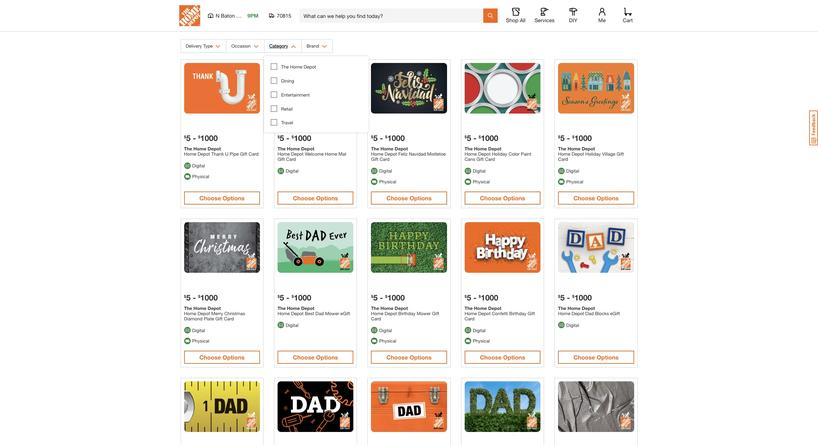 Task type: vqa. For each thing, say whether or not it's contained in the screenshot.
Frequently
no



Task type: locate. For each thing, give the bounding box(es) containing it.
digital down the home depot home depot birthday mower gift card
[[380, 328, 392, 334]]

me button
[[592, 8, 613, 24]]

5 for the home depot home depot thank u pipe gift card
[[186, 134, 191, 143]]

2 mower from the left
[[417, 311, 431, 317]]

5 for the home depot home depot birthday mower gift card
[[374, 293, 378, 303]]

$ 5 - $ 1000 for the home depot home depot merry christmas diamond plate gift card
[[184, 293, 218, 303]]

category
[[270, 43, 288, 49]]

retail
[[281, 106, 293, 112]]

70815
[[277, 12, 292, 19]]

the for the home depot home depot dad blocks egift
[[559, 306, 567, 311]]

$ 5 - $ 1000 up feliz
[[371, 134, 405, 143]]

the home depot home depot confetti birthday gift card
[[465, 306, 535, 322]]

choose options for mower
[[387, 354, 432, 362]]

choose for mower
[[387, 354, 408, 362]]

$ 5 - $ 1000 up the home depot home depot confetti birthday gift card
[[465, 293, 499, 303]]

occasion
[[232, 43, 251, 49]]

0 horizontal spatial holiday
[[492, 151, 508, 157]]

choose options for dad
[[293, 354, 338, 362]]

choose for blocks
[[574, 354, 596, 362]]

$ 5 - $ 1000 up the home depot home depot dad blocks egift
[[559, 293, 592, 303]]

1000 up the home depot home depot merry christmas diamond plate gift card
[[200, 293, 218, 303]]

0 horizontal spatial egift
[[341, 311, 350, 317]]

choose for village
[[574, 195, 596, 202]]

1 horizontal spatial open arrow image
[[291, 45, 296, 48]]

thank
[[211, 151, 224, 157]]

physical image for the home depot home depot birthday mower gift card
[[371, 338, 378, 345]]

digital down the home depot home depot confetti birthday gift card
[[473, 328, 486, 334]]

1000 up best
[[294, 293, 312, 303]]

$ 5 - $ 1000 up the home depot home depot birthday mower gift card
[[371, 293, 405, 303]]

gift inside the home depot home depot welcome home mat gift card
[[278, 157, 285, 162]]

n
[[216, 12, 220, 19]]

1 horizontal spatial holiday
[[586, 151, 601, 157]]

$ 5 - $ 1000 for the home depot home depot holiday village gift card
[[559, 134, 592, 143]]

delivery type
[[186, 43, 213, 49]]

the home depot logo image
[[179, 5, 200, 26]]

physical for home depot feliz navidad mistletoe gift card
[[380, 179, 397, 185]]

home depot dad blocks egift image
[[559, 223, 635, 273]]

birthday
[[399, 311, 416, 317], [510, 311, 527, 317]]

choose options button
[[184, 192, 260, 205], [278, 192, 354, 205], [371, 192, 447, 205], [465, 192, 541, 205], [559, 192, 635, 205], [184, 351, 260, 365], [278, 351, 354, 365], [371, 351, 447, 365], [465, 351, 541, 365], [559, 351, 635, 365]]

color
[[509, 151, 520, 157]]

the for the home depot home depot birthday mower gift card
[[371, 306, 380, 311]]

$ 5 - $ 1000 down travel
[[278, 134, 312, 143]]

the inside the home depot home depot dad blocks egift
[[559, 306, 567, 311]]

holiday for village
[[586, 151, 601, 157]]

$
[[184, 135, 186, 140], [198, 135, 200, 140], [278, 135, 280, 140], [292, 135, 294, 140], [371, 135, 374, 140], [386, 135, 388, 140], [465, 135, 467, 140], [479, 135, 481, 140], [559, 135, 561, 140], [573, 135, 575, 140], [184, 294, 186, 299], [198, 294, 200, 299], [278, 294, 280, 299], [292, 294, 294, 299], [371, 294, 374, 299], [386, 294, 388, 299], [465, 294, 467, 299], [479, 294, 481, 299], [559, 294, 561, 299], [573, 294, 575, 299]]

1000 up the home depot home depot welcome home mat gift card
[[294, 134, 312, 143]]

mower
[[325, 311, 339, 317], [417, 311, 431, 317]]

$ 5 - $ 1000 for the home depot home depot birthday mower gift card
[[371, 293, 405, 303]]

home depot merry christmas diamond plate gift card image
[[184, 223, 260, 273]]

choose for christmas
[[200, 354, 221, 362]]

the for the home depot home depot best dad mower egift
[[278, 306, 286, 311]]

- up the home depot home depot feliz navidad mistletoe gift card
[[380, 134, 383, 143]]

- down travel
[[287, 134, 290, 143]]

village
[[603, 151, 616, 157]]

choose options button for mower
[[371, 351, 447, 365]]

1 horizontal spatial dad
[[586, 311, 594, 317]]

open arrow image right "category"
[[291, 45, 296, 48]]

entertainment
[[281, 92, 310, 98]]

1000 for blocks
[[575, 293, 592, 303]]

1 horizontal spatial open arrow image
[[322, 45, 327, 48]]

digital for the home depot home depot birthday mower gift card
[[380, 328, 392, 334]]

1000 for color
[[481, 134, 499, 143]]

card inside the home depot home depot welcome home mat gift card
[[286, 157, 296, 162]]

1000 up the home depot home depot confetti birthday gift card
[[481, 293, 499, 303]]

dad left blocks
[[586, 311, 594, 317]]

- up the home depot home depot holiday village gift card
[[567, 134, 571, 143]]

choose options
[[200, 195, 245, 202], [293, 195, 338, 202], [387, 195, 432, 202], [480, 195, 526, 202], [574, 195, 619, 202], [200, 354, 245, 362], [293, 354, 338, 362], [387, 354, 432, 362], [480, 354, 526, 362], [574, 354, 619, 362]]

birthday inside the home depot home depot confetti birthday gift card
[[510, 311, 527, 317]]

5
[[186, 134, 191, 143], [280, 134, 284, 143], [374, 134, 378, 143], [467, 134, 472, 143], [561, 134, 565, 143], [186, 293, 191, 303], [280, 293, 284, 303], [374, 293, 378, 303], [467, 293, 472, 303], [561, 293, 565, 303]]

digital image for home depot birthday mower gift card
[[371, 327, 378, 334]]

1 horizontal spatial egift
[[611, 311, 620, 317]]

- up the diamond
[[193, 293, 196, 303]]

2 holiday from the left
[[586, 151, 601, 157]]

options
[[223, 195, 245, 202], [316, 195, 338, 202], [410, 195, 432, 202], [504, 195, 526, 202], [597, 195, 619, 202], [223, 354, 245, 362], [316, 354, 338, 362], [410, 354, 432, 362], [504, 354, 526, 362], [597, 354, 619, 362]]

navidad
[[409, 151, 426, 157]]

home depot birthday mower gift card image
[[371, 223, 447, 273]]

- up the home depot home depot birthday mower gift card
[[380, 293, 383, 303]]

1 dad from the left
[[316, 311, 324, 317]]

physical image
[[371, 179, 378, 185]]

choose options button for navidad
[[371, 192, 447, 205]]

open arrow image inside the occasion link
[[254, 45, 259, 48]]

gift
[[240, 151, 248, 157], [617, 151, 624, 157], [278, 157, 285, 162], [371, 157, 379, 162], [477, 157, 484, 162], [432, 311, 440, 317], [528, 311, 535, 317], [216, 316, 223, 322]]

1000 up thank
[[200, 134, 218, 143]]

the inside the home depot home depot birthday mower gift card
[[371, 306, 380, 311]]

1 egift from the left
[[341, 311, 350, 317]]

0 horizontal spatial dad
[[316, 311, 324, 317]]

physical for home depot holiday color paint cans gift card
[[473, 179, 490, 185]]

dad
[[316, 311, 324, 317], [586, 311, 594, 317]]

open arrow image right type
[[216, 45, 221, 48]]

1 mower from the left
[[325, 311, 339, 317]]

delivery type link
[[181, 40, 226, 53]]

open arrow image
[[254, 45, 259, 48], [291, 45, 296, 48]]

open arrow image for category
[[291, 45, 296, 48]]

the inside the home depot home depot feliz navidad mistletoe gift card
[[371, 146, 380, 152]]

type
[[203, 43, 213, 49]]

0 horizontal spatial mower
[[325, 311, 339, 317]]

the home depot home depot holiday village gift card
[[559, 146, 624, 162]]

digital down the home depot home depot holiday village gift card
[[567, 168, 580, 174]]

What can we help you find today? search field
[[304, 9, 483, 23]]

card inside the home depot home depot feliz navidad mistletoe gift card
[[380, 157, 390, 162]]

the inside the home depot home depot welcome home mat gift card
[[278, 146, 286, 152]]

1 birthday from the left
[[399, 311, 416, 317]]

choose options button for christmas
[[184, 351, 260, 365]]

digital down the home depot home depot thank u pipe gift card
[[192, 163, 205, 169]]

cans
[[465, 157, 476, 162]]

1000 up 'the home depot home depot holiday color paint cans gift card'
[[481, 134, 499, 143]]

1000 up the home depot home depot dad blocks egift
[[575, 293, 592, 303]]

physical for home depot merry christmas diamond plate gift card
[[192, 339, 209, 344]]

the inside the home depot home depot holiday village gift card
[[559, 146, 567, 152]]

$ 5 - $ 1000
[[184, 134, 218, 143], [278, 134, 312, 143], [371, 134, 405, 143], [465, 134, 499, 143], [559, 134, 592, 143], [184, 293, 218, 303], [278, 293, 312, 303], [371, 293, 405, 303], [465, 293, 499, 303], [559, 293, 592, 303]]

open arrow image
[[216, 45, 221, 48], [322, 45, 327, 48]]

$ 5 - $ 1000 up the home depot home depot merry christmas diamond plate gift card
[[184, 293, 218, 303]]

physical image
[[184, 173, 191, 180], [465, 179, 472, 185], [559, 179, 565, 185], [184, 338, 191, 345], [371, 338, 378, 345], [465, 338, 472, 345]]

open arrow image inside delivery type link
[[216, 45, 221, 48]]

digital down cans
[[473, 168, 486, 174]]

choose for dad
[[293, 354, 315, 362]]

brand link
[[302, 40, 333, 53]]

the for the home depot home depot thank u pipe gift card
[[184, 146, 192, 152]]

card inside the home depot home depot birthday mower gift card
[[371, 316, 381, 322]]

the inside the home depot home depot confetti birthday gift card
[[465, 306, 473, 311]]

christmas
[[225, 311, 245, 317]]

shop all
[[506, 17, 526, 23]]

choose for color
[[480, 195, 502, 202]]

holiday inside 'the home depot home depot holiday color paint cans gift card'
[[492, 151, 508, 157]]

the home depot home depot thank u pipe gift card
[[184, 146, 259, 157]]

paint
[[521, 151, 532, 157]]

the home depot home depot dad blocks egift
[[559, 306, 620, 317]]

pipe
[[230, 151, 239, 157]]

1000
[[200, 134, 218, 143], [294, 134, 312, 143], [388, 134, 405, 143], [481, 134, 499, 143], [575, 134, 592, 143], [200, 293, 218, 303], [294, 293, 312, 303], [388, 293, 405, 303], [481, 293, 499, 303], [575, 293, 592, 303]]

1 open arrow image from the left
[[254, 45, 259, 48]]

card
[[249, 151, 259, 157], [286, 157, 296, 162], [380, 157, 390, 162], [485, 157, 495, 162], [559, 157, 569, 162], [224, 316, 234, 322], [371, 316, 381, 322], [465, 316, 475, 322]]

open arrow image for brand
[[322, 45, 327, 48]]

1000 up the home depot home depot birthday mower gift card
[[388, 293, 405, 303]]

choose
[[200, 195, 221, 202], [293, 195, 315, 202], [387, 195, 408, 202], [480, 195, 502, 202], [574, 195, 596, 202], [200, 354, 221, 362], [293, 354, 315, 362], [387, 354, 408, 362], [480, 354, 502, 362], [574, 354, 596, 362]]

2 dad from the left
[[586, 311, 594, 317]]

choose options for blocks
[[574, 354, 619, 362]]

2 birthday from the left
[[510, 311, 527, 317]]

digital for the home depot home depot confetti birthday gift card
[[473, 328, 486, 334]]

card inside the home depot home depot thank u pipe gift card
[[249, 151, 259, 157]]

home depot holiday color paint cans gift card image
[[465, 63, 541, 114]]

choose options for village
[[574, 195, 619, 202]]

- up the home depot home depot dad blocks egift
[[567, 293, 571, 303]]

cart link
[[621, 8, 636, 24]]

1 horizontal spatial birthday
[[510, 311, 527, 317]]

n baton rouge
[[216, 12, 252, 19]]

dining
[[281, 78, 294, 84]]

cart
[[623, 17, 633, 23]]

digital image
[[184, 163, 191, 169], [278, 168, 284, 174], [371, 168, 378, 174], [559, 168, 565, 174], [278, 322, 284, 329], [559, 322, 565, 329]]

choose options button for home
[[278, 192, 354, 205]]

choose options for birthday
[[480, 354, 526, 362]]

holiday
[[492, 151, 508, 157], [586, 151, 601, 157]]

- up cans
[[474, 134, 477, 143]]

the inside the home depot home depot best dad mower egift
[[278, 306, 286, 311]]

$ 5 - $ 1000 up 'the home depot home depot holiday color paint cans gift card'
[[465, 134, 499, 143]]

the home depot home depot feliz navidad mistletoe gift card
[[371, 146, 446, 162]]

- up the home depot home depot confetti birthday gift card
[[474, 293, 477, 303]]

$ 5 - $ 1000 up thank
[[184, 134, 218, 143]]

digital down the home depot home depot welcome home mat gift card
[[286, 168, 299, 174]]

gift inside the home depot home depot confetti birthday gift card
[[528, 311, 535, 317]]

home depot holiday village gift card image
[[559, 63, 635, 114]]

2 open arrow image from the left
[[291, 45, 296, 48]]

digital down the home depot home depot feliz navidad mistletoe gift card
[[380, 168, 392, 174]]

holiday inside the home depot home depot holiday village gift card
[[586, 151, 601, 157]]

choose for u
[[200, 195, 221, 202]]

5 for the home depot home depot dad blocks egift
[[561, 293, 565, 303]]

the home depot home depot best dad mower egift
[[278, 306, 350, 317]]

depot
[[304, 64, 316, 70], [208, 146, 221, 152], [301, 146, 315, 152], [395, 146, 408, 152], [489, 146, 502, 152], [582, 146, 595, 152], [198, 151, 210, 157], [291, 151, 304, 157], [385, 151, 397, 157], [479, 151, 491, 157], [572, 151, 585, 157], [208, 306, 221, 311], [301, 306, 315, 311], [395, 306, 408, 311], [489, 306, 502, 311], [582, 306, 595, 311], [198, 311, 210, 317], [291, 311, 304, 317], [385, 311, 397, 317], [479, 311, 491, 317], [572, 311, 585, 317]]

the
[[281, 64, 289, 70], [184, 146, 192, 152], [278, 146, 286, 152], [371, 146, 380, 152], [465, 146, 473, 152], [559, 146, 567, 152], [184, 306, 192, 311], [278, 306, 286, 311], [371, 306, 380, 311], [465, 306, 473, 311], [559, 306, 567, 311]]

1000 for birthday
[[481, 293, 499, 303]]

1000 up feliz
[[388, 134, 405, 143]]

$ 5 - $ 1000 up best
[[278, 293, 312, 303]]

5 for the home depot home depot best dad mower egift
[[280, 293, 284, 303]]

1 open arrow image from the left
[[216, 45, 221, 48]]

digital
[[192, 163, 205, 169], [286, 168, 299, 174], [380, 168, 392, 174], [473, 168, 486, 174], [567, 168, 580, 174], [286, 323, 299, 328], [567, 323, 580, 328], [192, 328, 205, 334], [380, 328, 392, 334], [473, 328, 486, 334]]

home
[[290, 64, 303, 70], [194, 146, 207, 152], [287, 146, 300, 152], [381, 146, 394, 152], [474, 146, 487, 152], [568, 146, 581, 152], [184, 151, 196, 157], [278, 151, 290, 157], [325, 151, 338, 157], [371, 151, 384, 157], [465, 151, 477, 157], [559, 151, 571, 157], [194, 306, 207, 311], [287, 306, 300, 311], [381, 306, 394, 311], [474, 306, 487, 311], [568, 306, 581, 311], [184, 311, 196, 317], [278, 311, 290, 317], [371, 311, 384, 317], [465, 311, 477, 317], [559, 311, 571, 317]]

-
[[193, 134, 196, 143], [287, 134, 290, 143], [380, 134, 383, 143], [474, 134, 477, 143], [567, 134, 571, 143], [193, 293, 196, 303], [287, 293, 290, 303], [380, 293, 383, 303], [474, 293, 477, 303], [567, 293, 571, 303]]

egift
[[341, 311, 350, 317], [611, 311, 620, 317]]

digital image for home depot holiday color paint cans gift card
[[465, 168, 472, 174]]

physical image for the home depot home depot holiday village gift card
[[559, 179, 565, 185]]

the home depot home depot holiday color paint cans gift card
[[465, 146, 532, 162]]

- for the home depot home depot merry christmas diamond plate gift card
[[193, 293, 196, 303]]

diamond
[[184, 316, 203, 322]]

diy
[[570, 17, 578, 23]]

- up the home depot home depot best dad mower egift
[[287, 293, 290, 303]]

0 horizontal spatial open arrow image
[[254, 45, 259, 48]]

the inside the home depot home depot merry christmas diamond plate gift card
[[184, 306, 192, 311]]

holiday left village
[[586, 151, 601, 157]]

2 egift from the left
[[611, 311, 620, 317]]

gift inside the home depot home depot holiday village gift card
[[617, 151, 624, 157]]

$ 5 - $ 1000 for the home depot home depot thank u pipe gift card
[[184, 134, 218, 143]]

0 horizontal spatial open arrow image
[[216, 45, 221, 48]]

home depot dad tool icons egift image
[[278, 382, 354, 433]]

open arrow image for occasion
[[254, 45, 259, 48]]

holiday left color
[[492, 151, 508, 157]]

1 holiday from the left
[[492, 151, 508, 157]]

the inside the home depot home depot thank u pipe gift card
[[184, 146, 192, 152]]

physical for home depot thank u pipe gift card
[[192, 174, 209, 179]]

0 horizontal spatial birthday
[[399, 311, 416, 317]]

$ 5 - $ 1000 up the home depot home depot holiday village gift card
[[559, 134, 592, 143]]

1000 up the home depot home depot holiday village gift card
[[575, 134, 592, 143]]

dad right best
[[316, 311, 324, 317]]

the inside 'the home depot home depot holiday color paint cans gift card'
[[465, 146, 473, 152]]

5 for the home depot home depot holiday village gift card
[[561, 134, 565, 143]]

options for dad
[[316, 354, 338, 362]]

the for the home depot home depot confetti birthday gift card
[[465, 306, 473, 311]]

choose options for navidad
[[387, 195, 432, 202]]

card inside 'the home depot home depot holiday color paint cans gift card'
[[485, 157, 495, 162]]

- for the home depot home depot best dad mower egift
[[287, 293, 290, 303]]

the for the home depot home depot merry christmas diamond plate gift card
[[184, 306, 192, 311]]

1000 for navidad
[[388, 134, 405, 143]]

mower inside the home depot home depot best dad mower egift
[[325, 311, 339, 317]]

confetti
[[492, 311, 508, 317]]

digital down the diamond
[[192, 328, 205, 334]]

options for birthday
[[504, 354, 526, 362]]

1000 for village
[[575, 134, 592, 143]]

options for village
[[597, 195, 619, 202]]

open arrow image inside the "brand" link
[[322, 45, 327, 48]]

holiday for color
[[492, 151, 508, 157]]

open arrow image right occasion at the left of the page
[[254, 45, 259, 48]]

- up the home depot home depot thank u pipe gift card
[[193, 134, 196, 143]]

physical
[[192, 174, 209, 179], [380, 179, 397, 185], [473, 179, 490, 185], [567, 179, 584, 185], [192, 339, 209, 344], [380, 339, 397, 344], [473, 339, 490, 344]]

1 horizontal spatial mower
[[417, 311, 431, 317]]

open arrow image inside category link
[[291, 45, 296, 48]]

digital image
[[465, 168, 472, 174], [184, 327, 191, 334], [371, 327, 378, 334], [465, 327, 472, 334]]

options for blocks
[[597, 354, 619, 362]]

2 open arrow image from the left
[[322, 45, 327, 48]]

open arrow image right brand
[[322, 45, 327, 48]]

services
[[535, 17, 555, 23]]

choose for birthday
[[480, 354, 502, 362]]

the for the home depot home depot welcome home mat gift card
[[278, 146, 286, 152]]



Task type: describe. For each thing, give the bounding box(es) containing it.
welcome
[[305, 151, 324, 157]]

the home depot home depot birthday mower gift card
[[371, 306, 440, 322]]

open arrow image for delivery type
[[216, 45, 221, 48]]

card inside the home depot home depot confetti birthday gift card
[[465, 316, 475, 322]]

- for the home depot home depot feliz navidad mistletoe gift card
[[380, 134, 383, 143]]

choose options for u
[[200, 195, 245, 202]]

1000 for christmas
[[200, 293, 218, 303]]

merry
[[211, 311, 223, 317]]

options for home
[[316, 195, 338, 202]]

shop
[[506, 17, 519, 23]]

gift inside the home depot home depot birthday mower gift card
[[432, 311, 440, 317]]

next slide image
[[627, 9, 632, 14]]

the for the home depot home depot feliz navidad mistletoe gift card
[[371, 146, 380, 152]]

options for christmas
[[223, 354, 245, 362]]

5 for the home depot home depot holiday color paint cans gift card
[[467, 134, 472, 143]]

digital image for home depot confetti birthday gift card
[[465, 327, 472, 334]]

- for the home depot home depot holiday color paint cans gift card
[[474, 134, 477, 143]]

choose options button for blocks
[[559, 351, 635, 365]]

- for the home depot home depot welcome home mat gift card
[[287, 134, 290, 143]]

choose options button for u
[[184, 192, 260, 205]]

the for the home depot home depot holiday village gift card
[[559, 146, 567, 152]]

home depot duct tape gift card image
[[559, 382, 635, 433]]

mower inside the home depot home depot birthday mower gift card
[[417, 311, 431, 317]]

feliz
[[399, 151, 408, 157]]

$ 5 - $ 1000 for the home depot home depot feliz navidad mistletoe gift card
[[371, 134, 405, 143]]

9pm
[[248, 12, 259, 19]]

digital image for home depot merry christmas diamond plate gift card
[[184, 327, 191, 334]]

physical for home depot holiday village gift card
[[567, 179, 584, 185]]

digital down the home depot home depot best dad mower egift
[[286, 323, 299, 328]]

options for navidad
[[410, 195, 432, 202]]

$ 5 - $ 1000 for the home depot home depot holiday color paint cans gift card
[[465, 134, 499, 143]]

travel
[[281, 120, 293, 126]]

the home depot
[[281, 64, 316, 70]]

digital for the home depot home depot thank u pipe gift card
[[192, 163, 205, 169]]

gift inside 'the home depot home depot holiday color paint cans gift card'
[[477, 157, 484, 162]]

home depot best dad mower egift image
[[278, 223, 354, 273]]

me
[[599, 17, 606, 23]]

- for the home depot home depot confetti birthday gift card
[[474, 293, 477, 303]]

choose options for color
[[480, 195, 526, 202]]

mistletoe
[[427, 151, 446, 157]]

gift inside the home depot home depot merry christmas diamond plate gift card
[[216, 316, 223, 322]]

card inside the home depot home depot merry christmas diamond plate gift card
[[224, 316, 234, 322]]

dad inside the home depot home depot dad blocks egift
[[586, 311, 594, 317]]

digital down the home depot home depot dad blocks egift
[[567, 323, 580, 328]]

physical image for the home depot home depot merry christmas diamond plate gift card
[[184, 338, 191, 345]]

gift inside the home depot home depot thank u pipe gift card
[[240, 151, 248, 157]]

digital for the home depot home depot holiday village gift card
[[567, 168, 580, 174]]

egift inside the home depot home depot dad blocks egift
[[611, 311, 620, 317]]

5 for the home depot home depot welcome home mat gift card
[[280, 134, 284, 143]]

home depot dad toolbox egift image
[[371, 382, 447, 433]]

digital for the home depot home depot holiday color paint cans gift card
[[473, 168, 486, 174]]

blocks
[[596, 311, 609, 317]]

- for the home depot home depot dad blocks egift
[[567, 293, 571, 303]]

home depot welcome home mat gift card image
[[278, 63, 354, 114]]

services button
[[535, 8, 555, 24]]

- for the home depot home depot holiday village gift card
[[567, 134, 571, 143]]

gift inside the home depot home depot feliz navidad mistletoe gift card
[[371, 157, 379, 162]]

5 for the home depot home depot confetti birthday gift card
[[467, 293, 472, 303]]

category link
[[265, 40, 302, 53]]

best
[[305, 311, 314, 317]]

digital for the home depot home depot merry christmas diamond plate gift card
[[192, 328, 205, 334]]

mat
[[339, 151, 347, 157]]

1000 for u
[[200, 134, 218, 143]]

choose for navidad
[[387, 195, 408, 202]]

physical for home depot confetti birthday gift card
[[473, 339, 490, 344]]

brand
[[307, 43, 319, 49]]

plate
[[204, 316, 214, 322]]

physical image for the home depot home depot thank u pipe gift card
[[184, 173, 191, 180]]

the home depot home depot welcome home mat gift card
[[278, 146, 347, 162]]

dad inside the home depot home depot best dad mower egift
[[316, 311, 324, 317]]

the for the home depot home depot holiday color paint cans gift card
[[465, 146, 473, 152]]

feedback link image
[[810, 110, 819, 146]]

home depot confetti birthday gift card image
[[465, 223, 541, 273]]

- for the home depot home depot birthday mower gift card
[[380, 293, 383, 303]]

u
[[225, 151, 229, 157]]

home depot dad ruler gift card image
[[184, 382, 260, 433]]

baton
[[221, 12, 235, 19]]

$ 5 - $ 1000 for the home depot home depot dad blocks egift
[[559, 293, 592, 303]]

physical image for the home depot home depot holiday color paint cans gift card
[[465, 179, 472, 185]]

2 / 3 group
[[181, 0, 638, 3]]

- for the home depot home depot thank u pipe gift card
[[193, 134, 196, 143]]

5 for the home depot home depot merry christmas diamond plate gift card
[[186, 293, 191, 303]]

rouge
[[237, 12, 252, 19]]

choose options button for village
[[559, 192, 635, 205]]

the home depot home depot merry christmas diamond plate gift card
[[184, 306, 245, 322]]

occasion link
[[227, 40, 264, 53]]

options for u
[[223, 195, 245, 202]]

home depot thank u pipe gift card image
[[184, 63, 260, 114]]

digital for the home depot home depot feliz navidad mistletoe gift card
[[380, 168, 392, 174]]

1000 for home
[[294, 134, 312, 143]]

1000 for mower
[[388, 293, 405, 303]]

home depot dad topiary egift image
[[465, 382, 541, 433]]

home depot feliz navidad mistletoe gift card image
[[371, 63, 447, 114]]

birthday inside the home depot home depot birthday mower gift card
[[399, 311, 416, 317]]

previous slide image
[[602, 9, 607, 14]]

options for mower
[[410, 354, 432, 362]]

choose options button for color
[[465, 192, 541, 205]]

the for the home depot
[[281, 64, 289, 70]]

shop all button
[[506, 8, 527, 24]]

diy button
[[563, 8, 584, 24]]

egift inside the home depot home depot best dad mower egift
[[341, 311, 350, 317]]

physical for home depot birthday mower gift card
[[380, 339, 397, 344]]

choose options button for birthday
[[465, 351, 541, 365]]

physical image for the home depot home depot confetti birthday gift card
[[465, 338, 472, 345]]

all
[[520, 17, 526, 23]]

choose for home
[[293, 195, 315, 202]]

5 for the home depot home depot feliz navidad mistletoe gift card
[[374, 134, 378, 143]]

$ 5 - $ 1000 for the home depot home depot confetti birthday gift card
[[465, 293, 499, 303]]

card inside the home depot home depot holiday village gift card
[[559, 157, 569, 162]]

$ 5 - $ 1000 for the home depot home depot welcome home mat gift card
[[278, 134, 312, 143]]

70815 button
[[269, 12, 292, 19]]

choose options for christmas
[[200, 354, 245, 362]]

$ 5 - $ 1000 for the home depot home depot best dad mower egift
[[278, 293, 312, 303]]

choose options for home
[[293, 195, 338, 202]]

delivery
[[186, 43, 202, 49]]



